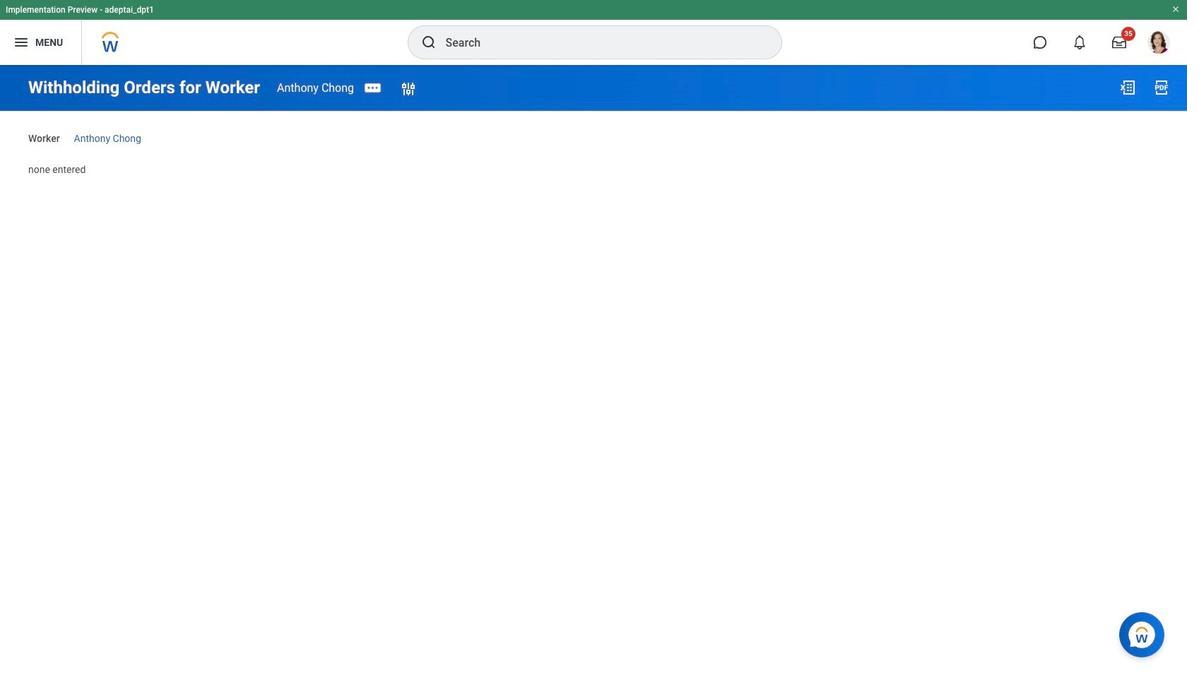 Task type: vqa. For each thing, say whether or not it's contained in the screenshot.
ONLY
no



Task type: locate. For each thing, give the bounding box(es) containing it.
profile logan mcneil image
[[1148, 31, 1171, 57]]

view printable version (pdf) image
[[1154, 79, 1171, 96]]

main content
[[0, 65, 1188, 189]]

change selection image
[[400, 81, 417, 98]]

export to excel image
[[1120, 79, 1137, 96]]

search image
[[420, 34, 437, 51]]

banner
[[0, 0, 1188, 65]]

close environment banner image
[[1172, 5, 1181, 13]]

notifications large image
[[1073, 35, 1087, 49]]

inbox large image
[[1113, 35, 1127, 49]]



Task type: describe. For each thing, give the bounding box(es) containing it.
Search Workday  search field
[[446, 27, 753, 58]]

justify image
[[13, 34, 30, 51]]



